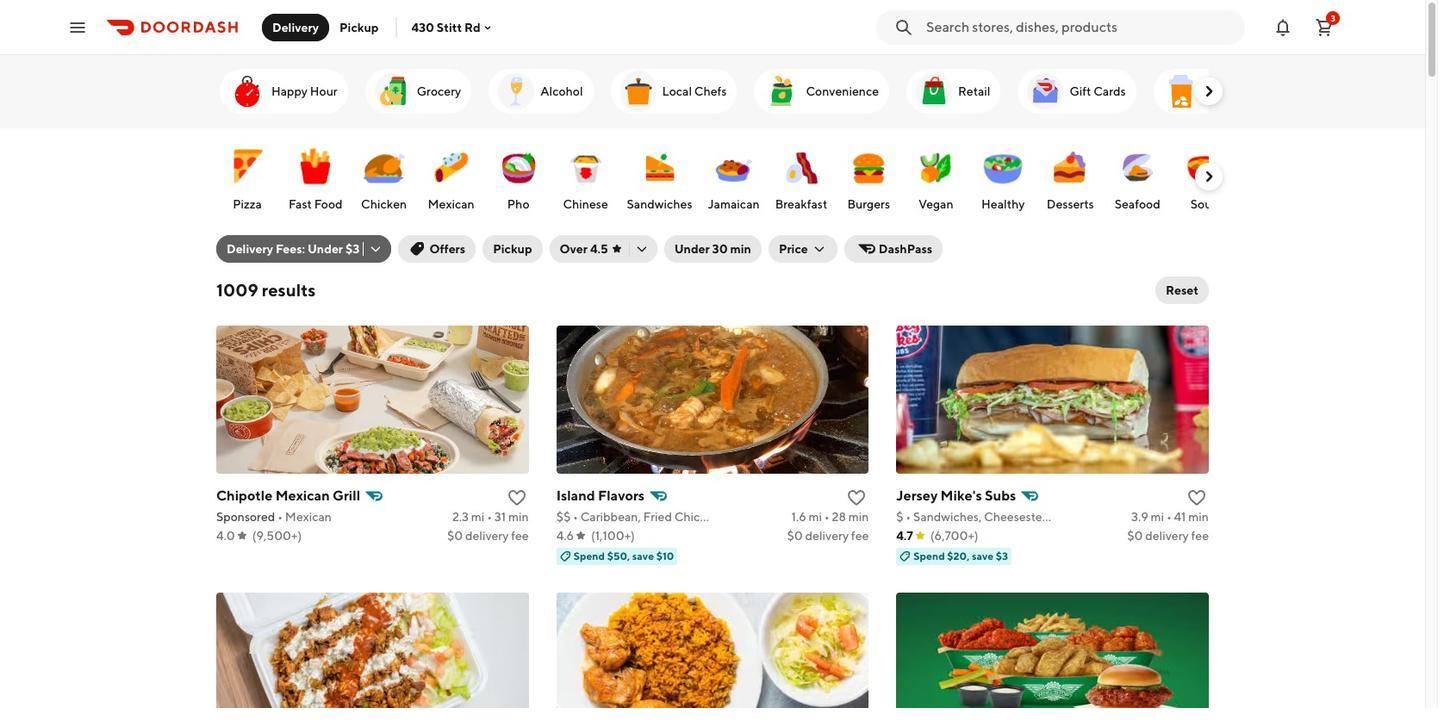 Task type: vqa. For each thing, say whether or not it's contained in the screenshot.
2.9 mi • 35 min
no



Task type: locate. For each thing, give the bounding box(es) containing it.
• left 31
[[487, 510, 492, 524]]

click to add this store to your saved list image for jersey mike's subs
[[1187, 488, 1207, 508]]

1 $​0 from the left
[[447, 529, 463, 543]]

pickup button left 430
[[329, 13, 389, 41]]

• up (9,500+)
[[278, 510, 283, 524]]

mexican up offers in the left of the page
[[428, 197, 475, 211]]

1 horizontal spatial mi
[[809, 510, 822, 524]]

• left 41
[[1167, 510, 1172, 524]]

$3
[[346, 242, 360, 256], [996, 550, 1008, 563]]

delivery down 3.9 mi • 41 min
[[1145, 529, 1189, 543]]

chinese
[[563, 197, 608, 211]]

delivery for subs
[[1145, 529, 1189, 543]]

pickup right delivery button
[[340, 20, 379, 34]]

$​0 down 3.9
[[1127, 529, 1143, 543]]

1 spend from the left
[[574, 550, 605, 563]]

delivery fees: under $3
[[227, 242, 360, 256]]

grill
[[333, 488, 360, 504]]

2 horizontal spatial $​0
[[1127, 529, 1143, 543]]

fee down 1.6 mi • 28 min
[[851, 529, 869, 543]]

0 horizontal spatial save
[[632, 550, 654, 563]]

4.7
[[897, 529, 913, 543]]

health image
[[1161, 71, 1202, 112]]

$​0 for subs
[[1127, 529, 1143, 543]]

pho
[[507, 197, 530, 211]]

28
[[832, 510, 846, 524]]

pickup button down pho
[[483, 235, 543, 263]]

delivery inside button
[[272, 20, 319, 34]]

5 • from the left
[[906, 510, 911, 524]]

2 spend from the left
[[914, 550, 945, 563]]

4.6
[[556, 529, 574, 543]]

1 vertical spatial chicken
[[675, 510, 720, 524]]

2.3
[[452, 510, 469, 524]]

island flavors
[[556, 488, 645, 504]]

$​0 down 2.3
[[447, 529, 463, 543]]

41
[[1174, 510, 1186, 524]]

save for mike's
[[972, 550, 994, 563]]

alcohol image
[[496, 71, 537, 112]]

2 vertical spatial mexican
[[285, 510, 332, 524]]

1009 results
[[216, 280, 316, 300]]

3 mi from the left
[[1151, 510, 1164, 524]]

$3 right $20,
[[996, 550, 1008, 563]]

2 fee from the left
[[851, 529, 869, 543]]

1 horizontal spatial under
[[674, 242, 710, 256]]

3.9 mi • 41 min
[[1132, 510, 1209, 524]]

local chefs image
[[618, 71, 659, 112]]

click to add this store to your saved list image up 1.6 mi • 28 min
[[847, 488, 867, 508]]

over 4.5
[[560, 242, 608, 256]]

min for island flavors
[[849, 510, 869, 524]]

dashpass
[[879, 242, 933, 256]]

1 delivery from the left
[[465, 529, 509, 543]]

jamaican
[[708, 197, 760, 211]]

mi right 2.3
[[471, 510, 485, 524]]

0 horizontal spatial $3
[[346, 242, 360, 256]]

2.3 mi • 31 min
[[452, 510, 529, 524]]

3 fee from the left
[[1191, 529, 1209, 543]]

hour
[[310, 84, 338, 98]]

delivery down 2.3 mi • 31 min
[[465, 529, 509, 543]]

sandwiches,
[[914, 510, 982, 524]]

mi for subs
[[1151, 510, 1164, 524]]

0 vertical spatial chicken
[[361, 197, 407, 211]]

min right 28
[[849, 510, 869, 524]]

alcohol link
[[489, 69, 593, 114]]

under
[[308, 242, 343, 256], [674, 242, 710, 256]]

1 $​0 delivery fee from the left
[[447, 529, 529, 543]]

$
[[897, 510, 904, 524]]

chefs
[[694, 84, 727, 98]]

$​0 delivery fee for grill
[[447, 529, 529, 543]]

fee for grill
[[511, 529, 529, 543]]

1 horizontal spatial click to add this store to your saved list image
[[1187, 488, 1207, 508]]

delivery
[[272, 20, 319, 34], [227, 242, 273, 256]]

delivery up happy at the top left of the page
[[272, 20, 319, 34]]

chicken right fried
[[675, 510, 720, 524]]

2 under from the left
[[674, 242, 710, 256]]

1 vertical spatial delivery
[[227, 242, 273, 256]]

spend for jersey
[[914, 550, 945, 563]]

fee down 3.9 mi • 41 min
[[1191, 529, 1209, 543]]

0 horizontal spatial click to add this store to your saved list image
[[847, 488, 867, 508]]

2 horizontal spatial mi
[[1151, 510, 1164, 524]]

next button of carousel image
[[1201, 168, 1218, 185]]

click to add this store to your saved list image
[[847, 488, 867, 508], [1187, 488, 1207, 508]]

delivery left fees:
[[227, 242, 273, 256]]

1 horizontal spatial delivery
[[805, 529, 849, 543]]

430 stitt rd button
[[411, 20, 494, 34]]

$$ • caribbean, fried chicken
[[556, 510, 720, 524]]

1 vertical spatial pickup button
[[483, 235, 543, 263]]

fast food
[[289, 197, 343, 211]]

•
[[278, 510, 283, 524], [487, 510, 492, 524], [573, 510, 578, 524], [825, 510, 830, 524], [906, 510, 911, 524], [1167, 510, 1172, 524]]

stitt
[[437, 20, 462, 34]]

alcohol
[[541, 84, 583, 98]]

1 vertical spatial mexican
[[275, 488, 330, 504]]

2 • from the left
[[487, 510, 492, 524]]

spend left $20,
[[914, 550, 945, 563]]

$​0 delivery fee down 2.3 mi • 31 min
[[447, 529, 529, 543]]

3 delivery from the left
[[1145, 529, 1189, 543]]

0 vertical spatial $3
[[346, 242, 360, 256]]

click to add this store to your saved list image up 3.9 mi • 41 min
[[1187, 488, 1207, 508]]

save
[[632, 550, 654, 563], [972, 550, 994, 563]]

convenience image
[[761, 71, 803, 112]]

1 horizontal spatial pickup
[[493, 242, 532, 256]]

0 horizontal spatial delivery
[[465, 529, 509, 543]]

mexican up sponsored • mexican
[[275, 488, 330, 504]]

2 horizontal spatial delivery
[[1145, 529, 1189, 543]]

0 horizontal spatial spend
[[574, 550, 605, 563]]

min
[[730, 242, 751, 256], [508, 510, 529, 524], [849, 510, 869, 524], [1189, 510, 1209, 524]]

1 vertical spatial $3
[[996, 550, 1008, 563]]

1.6 mi • 28 min
[[792, 510, 869, 524]]

1 horizontal spatial $​0
[[787, 529, 803, 543]]

min for jersey mike's subs
[[1189, 510, 1209, 524]]

min right 41
[[1189, 510, 1209, 524]]

2 $​0 from the left
[[787, 529, 803, 543]]

1 fee from the left
[[511, 529, 529, 543]]

mi
[[471, 510, 485, 524], [809, 510, 822, 524], [1151, 510, 1164, 524]]

mexican
[[428, 197, 475, 211], [275, 488, 330, 504], [285, 510, 332, 524]]

fee down 2.3 mi • 31 min
[[511, 529, 529, 543]]

pickup down pho
[[493, 242, 532, 256]]

0 horizontal spatial chicken
[[361, 197, 407, 211]]

$​0 down 1.6
[[787, 529, 803, 543]]

2 horizontal spatial fee
[[1191, 529, 1209, 543]]

happy
[[271, 84, 308, 98]]

1 under from the left
[[308, 242, 343, 256]]

delivery down 1.6 mi • 28 min
[[805, 529, 849, 543]]

pizza
[[233, 197, 262, 211]]

2 delivery from the left
[[805, 529, 849, 543]]

1 click to add this store to your saved list image from the left
[[847, 488, 867, 508]]

desserts
[[1047, 197, 1094, 211]]

3 $​0 from the left
[[1127, 529, 1143, 543]]

3 button
[[1307, 10, 1342, 44]]

1 save from the left
[[632, 550, 654, 563]]

min right '30'
[[730, 242, 751, 256]]

$$
[[556, 510, 571, 524]]

mi right 1.6
[[809, 510, 822, 524]]

breakfast
[[775, 197, 828, 211]]

$​0 delivery fee
[[447, 529, 529, 543], [787, 529, 869, 543], [1127, 529, 1209, 543]]

0 horizontal spatial fee
[[511, 529, 529, 543]]

• left 28
[[825, 510, 830, 524]]

next button of carousel image
[[1201, 83, 1218, 100]]

under left '30'
[[674, 242, 710, 256]]

1 horizontal spatial pickup button
[[483, 235, 543, 263]]

1 mi from the left
[[471, 510, 485, 524]]

1 horizontal spatial $3
[[996, 550, 1008, 563]]

fried
[[643, 510, 672, 524]]

delivery button
[[262, 13, 329, 41]]

0 horizontal spatial mi
[[471, 510, 485, 524]]

0 horizontal spatial $​0 delivery fee
[[447, 529, 529, 543]]

2 click to add this store to your saved list image from the left
[[1187, 488, 1207, 508]]

3 • from the left
[[573, 510, 578, 524]]

$20,
[[947, 550, 970, 563]]

save right $20,
[[972, 550, 994, 563]]

local
[[662, 84, 692, 98]]

1 horizontal spatial spend
[[914, 550, 945, 563]]

1 horizontal spatial fee
[[851, 529, 869, 543]]

delivery for delivery
[[272, 20, 319, 34]]

3 $​0 delivery fee from the left
[[1127, 529, 1209, 543]]

mi right 3.9
[[1151, 510, 1164, 524]]

grocery image
[[372, 71, 413, 112]]

1 horizontal spatial save
[[972, 550, 994, 563]]

2 save from the left
[[972, 550, 994, 563]]

under 30 min
[[674, 242, 751, 256]]

fees:
[[276, 242, 305, 256]]

1 vertical spatial pickup
[[493, 242, 532, 256]]

pickup
[[340, 20, 379, 34], [493, 242, 532, 256]]

0 horizontal spatial $​0
[[447, 529, 463, 543]]

$​0 delivery fee down 3.9 mi • 41 min
[[1127, 529, 1209, 543]]

flavors
[[598, 488, 645, 504]]

0 horizontal spatial pickup button
[[329, 13, 389, 41]]

$3 for spend $20, save $3
[[996, 550, 1008, 563]]

fee for subs
[[1191, 529, 1209, 543]]

3.9
[[1132, 510, 1149, 524]]

$​0 delivery fee down 1.6 mi • 28 min
[[787, 529, 869, 543]]

min for chipotle mexican grill
[[508, 510, 529, 524]]

save left $10
[[632, 550, 654, 563]]

gift cards image
[[1025, 71, 1066, 112]]

430
[[411, 20, 434, 34]]

0 vertical spatial delivery
[[272, 20, 319, 34]]

under right fees:
[[308, 242, 343, 256]]

spend left $50,
[[574, 550, 605, 563]]

price
[[779, 242, 808, 256]]

0 horizontal spatial under
[[308, 242, 343, 256]]

spend $20, save $3
[[914, 550, 1008, 563]]

min right 31
[[508, 510, 529, 524]]

mexican down chipotle mexican grill
[[285, 510, 332, 524]]

gift
[[1070, 84, 1091, 98]]

1 horizontal spatial chicken
[[675, 510, 720, 524]]

• right $ in the bottom right of the page
[[906, 510, 911, 524]]

$​0 delivery fee for subs
[[1127, 529, 1209, 543]]

2 horizontal spatial $​0 delivery fee
[[1127, 529, 1209, 543]]

over
[[560, 242, 588, 256]]

Store search: begin typing to search for stores available on DoorDash text field
[[926, 18, 1235, 37]]

$3 right fees:
[[346, 242, 360, 256]]

1 horizontal spatial $​0 delivery fee
[[787, 529, 869, 543]]

$10
[[656, 550, 674, 563]]

0 vertical spatial pickup
[[340, 20, 379, 34]]

fee
[[511, 529, 529, 543], [851, 529, 869, 543], [1191, 529, 1209, 543]]

1009
[[216, 280, 258, 300]]

chicken right food
[[361, 197, 407, 211]]

• right $$
[[573, 510, 578, 524]]



Task type: describe. For each thing, give the bounding box(es) containing it.
430 stitt rd
[[411, 20, 481, 34]]

retail link
[[907, 69, 1001, 114]]

4.5
[[590, 242, 608, 256]]

convenience
[[806, 84, 879, 98]]

under 30 min button
[[664, 235, 762, 263]]

offers
[[430, 242, 466, 256]]

click to add this store to your saved list image
[[506, 488, 527, 508]]

cheesesteaks
[[984, 510, 1060, 524]]

jersey
[[897, 488, 938, 504]]

retail
[[958, 84, 991, 98]]

$3 for delivery fees: under $3
[[346, 242, 360, 256]]

reset
[[1166, 284, 1199, 297]]

4 • from the left
[[825, 510, 830, 524]]

reset button
[[1156, 277, 1209, 304]]

(1,100+)
[[591, 529, 635, 543]]

convenience link
[[754, 69, 889, 114]]

6 • from the left
[[1167, 510, 1172, 524]]

30
[[712, 242, 728, 256]]

caribbean,
[[581, 510, 641, 524]]

sponsored
[[216, 510, 275, 524]]

vegan
[[919, 197, 954, 211]]

offers button
[[398, 235, 476, 263]]

chipotle
[[216, 488, 273, 504]]

delivery for delivery fees: under $3
[[227, 242, 273, 256]]

$ • sandwiches, cheesesteaks
[[897, 510, 1060, 524]]

click to add this store to your saved list image for island flavors
[[847, 488, 867, 508]]

cards
[[1094, 84, 1126, 98]]

seafood
[[1115, 197, 1161, 211]]

0 vertical spatial pickup button
[[329, 13, 389, 41]]

happy hour
[[271, 84, 338, 98]]

grocery
[[417, 84, 461, 98]]

spend $50, save $10
[[574, 550, 674, 563]]

2 mi from the left
[[809, 510, 822, 524]]

under inside under 30 min button
[[674, 242, 710, 256]]

gift cards
[[1070, 84, 1126, 98]]

mike's
[[941, 488, 982, 504]]

subs
[[985, 488, 1016, 504]]

soup
[[1191, 197, 1219, 211]]

dashpass button
[[844, 235, 943, 263]]

0 horizontal spatial pickup
[[340, 20, 379, 34]]

0 vertical spatial mexican
[[428, 197, 475, 211]]

min inside button
[[730, 242, 751, 256]]

happy hour link
[[220, 69, 348, 114]]

sponsored • mexican
[[216, 510, 332, 524]]

sandwiches
[[627, 197, 692, 211]]

save for flavors
[[632, 550, 654, 563]]

mi for grill
[[471, 510, 485, 524]]

spend for island
[[574, 550, 605, 563]]

chipotle mexican grill
[[216, 488, 360, 504]]

health link
[[1154, 69, 1253, 114]]

2 $​0 delivery fee from the left
[[787, 529, 869, 543]]

burgers
[[848, 197, 890, 211]]

island
[[556, 488, 595, 504]]

health
[[1205, 84, 1243, 98]]

gift cards link
[[1018, 69, 1136, 114]]

local chefs link
[[611, 69, 737, 114]]

$50,
[[607, 550, 630, 563]]

$​0 for grill
[[447, 529, 463, 543]]

1.6
[[792, 510, 806, 524]]

(6,700+)
[[931, 529, 979, 543]]

retail image
[[914, 71, 955, 112]]

1 • from the left
[[278, 510, 283, 524]]

local chefs
[[662, 84, 727, 98]]

over 4.5 button
[[549, 235, 657, 263]]

grocery link
[[365, 69, 472, 114]]

4.0
[[216, 529, 235, 543]]

notification bell image
[[1273, 17, 1294, 37]]

delivery for grill
[[465, 529, 509, 543]]

fast
[[289, 197, 312, 211]]

jersey mike's subs
[[897, 488, 1016, 504]]

1 items, open order cart image
[[1314, 17, 1335, 37]]

31
[[495, 510, 506, 524]]

results
[[262, 280, 316, 300]]

price button
[[769, 235, 837, 263]]

rd
[[464, 20, 481, 34]]

open menu image
[[67, 17, 88, 37]]

happy hour image
[[227, 71, 268, 112]]

(9,500+)
[[252, 529, 302, 543]]

healthy
[[982, 197, 1025, 211]]

food
[[314, 197, 343, 211]]

3
[[1331, 12, 1336, 23]]



